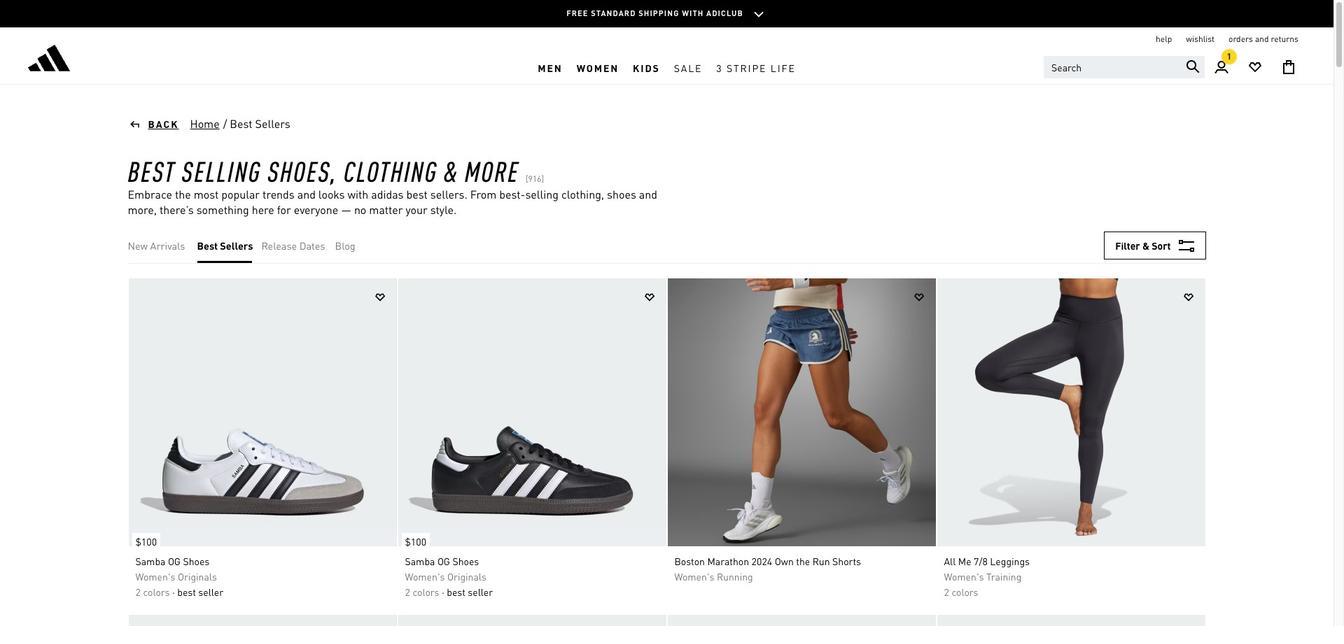 Task type: vqa. For each thing, say whether or not it's contained in the screenshot.
help LINK
yes



Task type: describe. For each thing, give the bounding box(es) containing it.
shoes for women's originals black samba og shoes "image"
[[453, 555, 479, 568]]

women's running blue boston marathon 2024 own the run shorts image
[[668, 279, 936, 547]]

running
[[717, 571, 753, 583]]

men's originals white forum low shoes image
[[129, 616, 397, 627]]

0 vertical spatial &
[[444, 153, 459, 188]]

0 vertical spatial best sellers
[[230, 116, 290, 131]]

1 vertical spatial best sellers
[[197, 240, 253, 252]]

women
[[577, 61, 619, 74]]

shoes for women's originals white samba og shoes image
[[183, 555, 210, 568]]

1 horizontal spatial and
[[639, 187, 658, 202]]

there's
[[160, 202, 194, 217]]

new
[[128, 240, 148, 252]]

clothing
[[344, 153, 438, 188]]

2 horizontal spatial and
[[1256, 34, 1270, 44]]

1 horizontal spatial best
[[197, 240, 218, 252]]

style.
[[431, 202, 457, 217]]

me
[[959, 555, 972, 568]]

selling
[[526, 187, 559, 202]]

most
[[194, 187, 219, 202]]

kids
[[633, 61, 660, 74]]

women's originals black samba og shoes image
[[398, 279, 666, 547]]

—
[[341, 202, 352, 217]]

wishlist
[[1187, 34, 1215, 44]]

embrace the most popular trends and looks with adidas best sellers. from best-selling clothing, shoes and more, there's something here for everyone — no matter your style.
[[128, 187, 658, 217]]

trends
[[263, 187, 295, 202]]

women's originals red gazelle indoor shoes image
[[938, 616, 1206, 627]]

with
[[348, 187, 369, 202]]

more
[[465, 153, 520, 188]]

standard
[[591, 8, 636, 18]]

life
[[771, 61, 796, 74]]

here
[[252, 202, 274, 217]]

release dates
[[262, 240, 325, 252]]

matter
[[369, 202, 403, 217]]

$100 link for women's originals white samba og shoes image
[[129, 527, 160, 551]]

all me 7/8 leggings women's training 2 colors
[[945, 555, 1030, 599]]

free
[[567, 8, 589, 18]]

originals white samba og shoes image
[[398, 616, 666, 627]]

filter
[[1116, 240, 1141, 252]]

new arrivals link
[[128, 238, 185, 254]]

leggings
[[991, 555, 1030, 568]]

0 horizontal spatial best
[[128, 153, 176, 188]]

no
[[354, 202, 367, 217]]

originals for $100 link for women's originals white samba og shoes image
[[178, 571, 217, 583]]

release dates link
[[262, 238, 325, 254]]

women's inside boston marathon 2024 own the run shorts women's running
[[675, 571, 715, 583]]

women link
[[570, 51, 626, 84]]

filter & sort button
[[1105, 232, 1207, 260]]

3 stripe life
[[717, 61, 796, 74]]

sale link
[[667, 51, 710, 84]]

looks
[[319, 187, 345, 202]]

filter & sort
[[1116, 240, 1171, 252]]

adiclub
[[707, 8, 744, 18]]

with
[[682, 8, 704, 18]]

0 vertical spatial sellers
[[255, 116, 290, 131]]

shipping
[[639, 8, 680, 18]]

the inside boston marathon 2024 own the run shorts women's running
[[797, 555, 811, 568]]

back button
[[128, 117, 179, 131]]

all
[[945, 555, 956, 568]]

samba for women's originals black samba og shoes "image"'s $100 link
[[405, 555, 435, 568]]

samba og shoes women's originals 2 colors · best seller for women's originals white samba og shoes image
[[136, 555, 223, 599]]

best for women's originals black samba og shoes "image"
[[447, 586, 466, 599]]

returns
[[1272, 34, 1299, 44]]

sale
[[674, 61, 703, 74]]

$100 link for women's originals black samba og shoes "image"
[[398, 527, 430, 551]]

orders and returns link
[[1229, 34, 1299, 45]]

· for $100 link for women's originals white samba og shoes image
[[172, 586, 175, 599]]

best-
[[500, 187, 526, 202]]

2 inside all me 7/8 leggings women's training 2 colors
[[945, 586, 950, 599]]

1
[[1228, 52, 1232, 63]]

1 link
[[1205, 50, 1239, 84]]

best for women's originals white samba og shoes image
[[177, 586, 196, 599]]

shoes,
[[268, 153, 338, 188]]

release
[[262, 240, 297, 252]]

3
[[717, 61, 723, 74]]

orders
[[1229, 34, 1254, 44]]

0 horizontal spatial and
[[298, 187, 316, 202]]

sellers.
[[431, 187, 468, 202]]

list containing new arrivals
[[128, 228, 365, 263]]

best selling shoes, clothing & more [916]
[[128, 153, 544, 188]]



Task type: locate. For each thing, give the bounding box(es) containing it.
men link
[[531, 51, 570, 84]]

and right shoes
[[639, 187, 658, 202]]

training
[[987, 571, 1022, 583]]

help
[[1156, 34, 1173, 44]]

samba og shoes women's originals 2 colors · best seller for women's originals black samba og shoes "image"
[[405, 555, 493, 599]]

wishlist link
[[1187, 34, 1215, 45]]

best sellers link
[[197, 238, 253, 254]]

women's training black all me 7/8 leggings image
[[938, 279, 1206, 547]]

$100
[[136, 536, 157, 548], [405, 536, 427, 548]]

0 horizontal spatial ·
[[172, 586, 175, 599]]

samba for $100 link for women's originals white samba og shoes image
[[136, 555, 166, 568]]

1 samba og shoes women's originals 2 colors · best seller from the left
[[136, 555, 223, 599]]

samba
[[136, 555, 166, 568], [405, 555, 435, 568]]

something
[[197, 202, 249, 217]]

popular
[[222, 187, 260, 202]]

the inside embrace the most popular trends and looks with adidas best sellers. from best-selling clothing, shoes and more, there's something here for everyone — no matter your style.
[[175, 187, 191, 202]]

0 horizontal spatial the
[[175, 187, 191, 202]]

seller up originals white samba og shoes image
[[468, 586, 493, 599]]

sellers up shoes,
[[255, 116, 290, 131]]

& up style.
[[444, 153, 459, 188]]

0 vertical spatial best
[[230, 116, 253, 131]]

·
[[172, 586, 175, 599], [442, 586, 445, 599]]

1 horizontal spatial best
[[407, 187, 428, 202]]

og for women's originals black samba og shoes "image"'s $100 link
[[438, 555, 450, 568]]

marathon
[[708, 555, 750, 568]]

3 stripe life link
[[710, 51, 803, 84]]

colors
[[143, 586, 170, 599], [413, 586, 440, 599], [952, 586, 979, 599]]

best inside embrace the most popular trends and looks with adidas best sellers. from best-selling clothing, shoes and more, there's something here for everyone — no matter your style.
[[407, 187, 428, 202]]

colors for $100 link for women's originals white samba og shoes image
[[143, 586, 170, 599]]

0 horizontal spatial $100
[[136, 536, 157, 548]]

free standard shipping with adiclub
[[567, 8, 744, 18]]

shoes
[[607, 187, 637, 202]]

1 horizontal spatial samba og shoes women's originals 2 colors · best seller
[[405, 555, 493, 599]]

4 women's from the left
[[945, 571, 984, 583]]

1 samba from the left
[[136, 555, 166, 568]]

1 horizontal spatial sellers
[[255, 116, 290, 131]]

1 horizontal spatial og
[[438, 555, 450, 568]]

seller for women's originals black samba og shoes "image"'s $100 link
[[468, 586, 493, 599]]

stripe
[[727, 61, 767, 74]]

2 · from the left
[[442, 586, 445, 599]]

seller for $100 link for women's originals white samba og shoes image
[[198, 586, 223, 599]]

2 horizontal spatial best
[[447, 586, 466, 599]]

2 og from the left
[[438, 555, 450, 568]]

1 2 from the left
[[136, 586, 141, 599]]

og
[[168, 555, 181, 568], [438, 555, 450, 568]]

2 originals from the left
[[448, 571, 487, 583]]

women's
[[136, 571, 175, 583], [405, 571, 445, 583], [675, 571, 715, 583], [945, 571, 984, 583]]

& left 'sort'
[[1143, 240, 1150, 252]]

2 horizontal spatial 2
[[945, 586, 950, 599]]

2 for women's originals black samba og shoes "image"
[[405, 586, 410, 599]]

1 horizontal spatial the
[[797, 555, 811, 568]]

everyone
[[294, 202, 339, 217]]

selling
[[182, 153, 261, 188]]

1 horizontal spatial &
[[1143, 240, 1150, 252]]

orders and returns
[[1229, 34, 1299, 44]]

home link
[[189, 116, 220, 132]]

seller up men's originals white forum low shoes image
[[198, 586, 223, 599]]

0 vertical spatial the
[[175, 187, 191, 202]]

0 horizontal spatial &
[[444, 153, 459, 188]]

2 $100 link from the left
[[398, 527, 430, 551]]

own
[[775, 555, 794, 568]]

best sellers down something at the top
[[197, 240, 253, 252]]

women's inside all me 7/8 leggings women's training 2 colors
[[945, 571, 984, 583]]

best
[[230, 116, 253, 131], [128, 153, 176, 188], [197, 240, 218, 252]]

0 horizontal spatial 2
[[136, 586, 141, 599]]

1 horizontal spatial shoes
[[453, 555, 479, 568]]

shorts
[[833, 555, 862, 568]]

main navigation element
[[319, 51, 1015, 84]]

kids link
[[626, 51, 667, 84]]

your
[[406, 202, 428, 217]]

1 $100 from the left
[[136, 536, 157, 548]]

3 women's from the left
[[675, 571, 715, 583]]

1 horizontal spatial $100 link
[[398, 527, 430, 551]]

7/8
[[974, 555, 988, 568]]

best down something at the top
[[197, 240, 218, 252]]

and right the orders
[[1256, 34, 1270, 44]]

best sellers right home
[[230, 116, 290, 131]]

0 horizontal spatial og
[[168, 555, 181, 568]]

boston
[[675, 555, 705, 568]]

2 women's from the left
[[405, 571, 445, 583]]

from
[[471, 187, 497, 202]]

clothing,
[[562, 187, 605, 202]]

2024
[[752, 555, 773, 568]]

blog link
[[335, 238, 356, 254]]

2 $100 from the left
[[405, 536, 427, 548]]

the left run
[[797, 555, 811, 568]]

1 vertical spatial sellers
[[220, 240, 253, 252]]

1 vertical spatial the
[[797, 555, 811, 568]]

sort
[[1152, 240, 1171, 252]]

blog
[[335, 240, 356, 252]]

best right home
[[230, 116, 253, 131]]

1 $100 link from the left
[[129, 527, 160, 551]]

more,
[[128, 202, 157, 217]]

for
[[277, 202, 291, 217]]

sellers
[[255, 116, 290, 131], [220, 240, 253, 252]]

0 horizontal spatial sellers
[[220, 240, 253, 252]]

women's originals white samba og shoes image
[[129, 279, 397, 547]]

list
[[128, 228, 365, 263]]

0 horizontal spatial seller
[[198, 586, 223, 599]]

2 seller from the left
[[468, 586, 493, 599]]

1 colors from the left
[[143, 586, 170, 599]]

0 horizontal spatial shoes
[[183, 555, 210, 568]]

run
[[813, 555, 830, 568]]

2 samba from the left
[[405, 555, 435, 568]]

0 horizontal spatial originals
[[178, 571, 217, 583]]

best
[[407, 187, 428, 202], [177, 586, 196, 599], [447, 586, 466, 599]]

adidas
[[371, 187, 404, 202]]

0 horizontal spatial samba og shoes women's originals 2 colors · best seller
[[136, 555, 223, 599]]

2 vertical spatial best
[[197, 240, 218, 252]]

$100 link
[[129, 527, 160, 551], [398, 527, 430, 551]]

2 horizontal spatial best
[[230, 116, 253, 131]]

$100 for women's originals white samba og shoes image
[[136, 536, 157, 548]]

and
[[1256, 34, 1270, 44], [298, 187, 316, 202], [639, 187, 658, 202]]

3 colors from the left
[[952, 586, 979, 599]]

& inside filter & sort button
[[1143, 240, 1150, 252]]

home
[[190, 116, 220, 131]]

new arrivals
[[128, 240, 185, 252]]

embrace
[[128, 187, 172, 202]]

3 2 from the left
[[945, 586, 950, 599]]

1 · from the left
[[172, 586, 175, 599]]

help link
[[1156, 34, 1173, 45]]

&
[[444, 153, 459, 188], [1143, 240, 1150, 252]]

men
[[538, 61, 563, 74]]

arrivals
[[150, 240, 185, 252]]

1 vertical spatial &
[[1143, 240, 1150, 252]]

1 og from the left
[[168, 555, 181, 568]]

the up there's
[[175, 187, 191, 202]]

0 horizontal spatial colors
[[143, 586, 170, 599]]

originals
[[178, 571, 217, 583], [448, 571, 487, 583]]

2 for women's originals white samba og shoes image
[[136, 586, 141, 599]]

women's originals pink gazelle bold shoes image
[[668, 616, 936, 627]]

originals for women's originals black samba og shoes "image"'s $100 link
[[448, 571, 487, 583]]

1 shoes from the left
[[183, 555, 210, 568]]

1 vertical spatial best
[[128, 153, 176, 188]]

back
[[148, 118, 179, 130]]

1 horizontal spatial samba
[[405, 555, 435, 568]]

seller
[[198, 586, 223, 599], [468, 586, 493, 599]]

1 originals from the left
[[178, 571, 217, 583]]

2 shoes from the left
[[453, 555, 479, 568]]

1 horizontal spatial $100
[[405, 536, 427, 548]]

samba og shoes women's originals 2 colors · best seller
[[136, 555, 223, 599], [405, 555, 493, 599]]

colors inside all me 7/8 leggings women's training 2 colors
[[952, 586, 979, 599]]

boston marathon 2024 own the run shorts women's running
[[675, 555, 862, 583]]

Search field
[[1044, 56, 1205, 78]]

1 horizontal spatial 2
[[405, 586, 410, 599]]

0 horizontal spatial best
[[177, 586, 196, 599]]

2 samba og shoes women's originals 2 colors · best seller from the left
[[405, 555, 493, 599]]

sellers down something at the top
[[220, 240, 253, 252]]

1 seller from the left
[[198, 586, 223, 599]]

1 horizontal spatial originals
[[448, 571, 487, 583]]

1 women's from the left
[[136, 571, 175, 583]]

and up everyone
[[298, 187, 316, 202]]

best up more,
[[128, 153, 176, 188]]

2 colors from the left
[[413, 586, 440, 599]]

[916]
[[526, 174, 544, 184]]

colors for women's originals black samba og shoes "image"'s $100 link
[[413, 586, 440, 599]]

2
[[136, 586, 141, 599], [405, 586, 410, 599], [945, 586, 950, 599]]

1 horizontal spatial colors
[[413, 586, 440, 599]]

og for $100 link for women's originals white samba og shoes image
[[168, 555, 181, 568]]

$100 for women's originals black samba og shoes "image"
[[405, 536, 427, 548]]

the
[[175, 187, 191, 202], [797, 555, 811, 568]]

dates
[[300, 240, 325, 252]]

· for women's originals black samba og shoes "image"'s $100 link
[[442, 586, 445, 599]]

2 2 from the left
[[405, 586, 410, 599]]

0 horizontal spatial samba
[[136, 555, 166, 568]]

best sellers
[[230, 116, 290, 131], [197, 240, 253, 252]]

0 horizontal spatial $100 link
[[129, 527, 160, 551]]

1 horizontal spatial seller
[[468, 586, 493, 599]]

1 horizontal spatial ·
[[442, 586, 445, 599]]

2 horizontal spatial colors
[[952, 586, 979, 599]]



